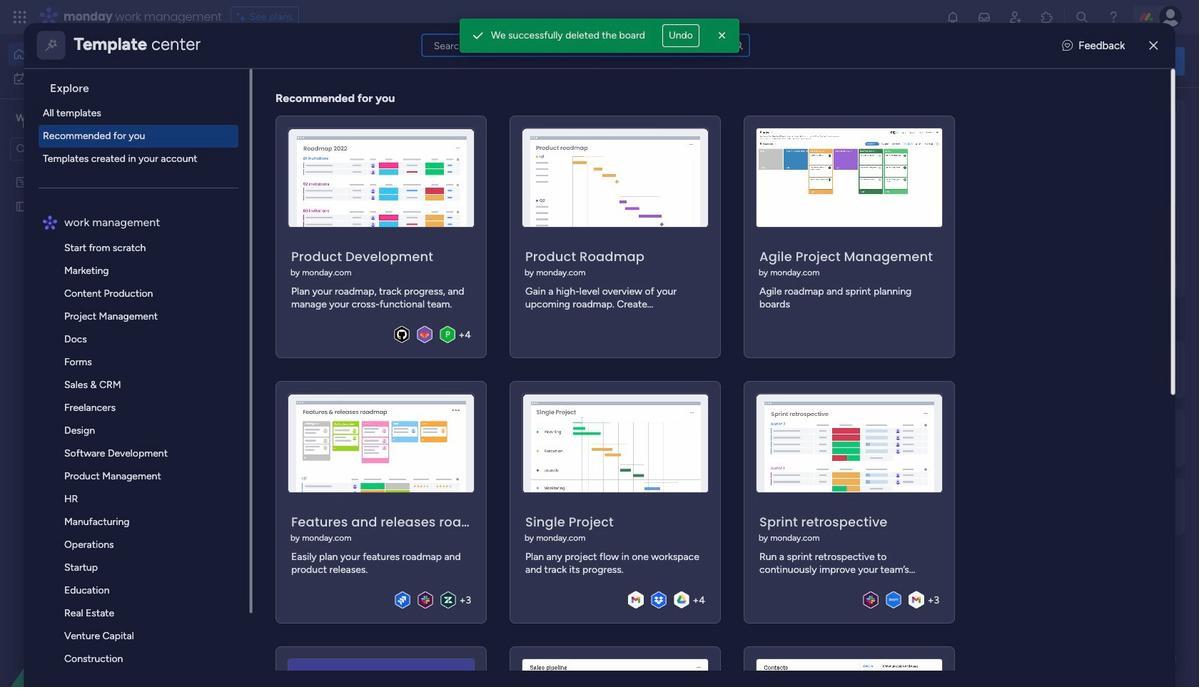Task type: describe. For each thing, give the bounding box(es) containing it.
update feed image
[[978, 10, 992, 24]]

1 horizontal spatial workspace image
[[244, 431, 278, 465]]

see plans image
[[237, 9, 250, 25]]

v2 user feedback image
[[983, 53, 993, 69]]

0 horizontal spatial workspace image
[[14, 111, 28, 126]]

1 horizontal spatial component image
[[288, 452, 301, 465]]

work management templates element
[[38, 236, 250, 688]]

help image
[[1107, 10, 1121, 24]]

search image
[[733, 40, 745, 51]]

close image
[[715, 29, 730, 43]]

templates image image
[[984, 108, 1172, 206]]

monday marketplace image
[[1040, 10, 1055, 24]]

close recently visited image
[[221, 116, 238, 134]]

v2 bolt switch image
[[1094, 53, 1102, 69]]

select product image
[[13, 10, 27, 24]]

1 public board image from the left
[[238, 261, 254, 276]]

getting started element
[[971, 341, 1185, 398]]



Task type: locate. For each thing, give the bounding box(es) containing it.
1 horizontal spatial lottie animation image
[[567, 34, 968, 89]]

1 vertical spatial component image
[[288, 452, 301, 465]]

notifications image
[[946, 10, 960, 24]]

component image
[[474, 283, 487, 296]]

0 vertical spatial lottie animation image
[[567, 34, 968, 89]]

invite members image
[[1009, 10, 1023, 24]]

lottie animation image for the left lottie animation element
[[0, 543, 182, 688]]

0 vertical spatial component image
[[238, 283, 251, 296]]

alert
[[460, 19, 740, 53]]

1 horizontal spatial public board image
[[474, 261, 490, 276]]

lottie animation image for topmost lottie animation element
[[567, 34, 968, 89]]

0 horizontal spatial lottie animation element
[[0, 543, 182, 688]]

0 vertical spatial workspace image
[[14, 111, 28, 126]]

explore element
[[38, 101, 250, 170]]

Search by template name, creator or description search field
[[422, 34, 750, 57]]

close image
[[1150, 40, 1159, 51]]

Search in workspace field
[[30, 141, 119, 157]]

2 public board image from the left
[[474, 261, 490, 276]]

1 horizontal spatial lottie animation element
[[567, 34, 968, 89]]

search everything image
[[1075, 10, 1090, 24]]

0 horizontal spatial public board image
[[238, 261, 254, 276]]

option
[[9, 43, 174, 66], [9, 67, 174, 90], [0, 169, 182, 172]]

quick search results list box
[[221, 134, 937, 323]]

heading
[[38, 69, 250, 101]]

0 horizontal spatial lottie animation image
[[0, 543, 182, 688]]

1 vertical spatial workspace image
[[244, 431, 278, 465]]

0 vertical spatial lottie animation element
[[567, 34, 968, 89]]

bob builder image
[[1160, 6, 1182, 29]]

1 vertical spatial option
[[9, 67, 174, 90]]

contact sales element
[[971, 478, 1185, 535]]

workspace selection element
[[14, 110, 113, 129]]

1 vertical spatial lottie animation image
[[0, 543, 182, 688]]

workspace image
[[14, 111, 28, 126], [244, 431, 278, 465]]

component image
[[238, 283, 251, 296], [288, 452, 301, 465]]

None search field
[[422, 34, 750, 57]]

public board image
[[15, 199, 29, 213]]

0 horizontal spatial component image
[[238, 283, 251, 296]]

public board image
[[238, 261, 254, 276], [474, 261, 490, 276]]

0 vertical spatial option
[[9, 43, 174, 66]]

1 vertical spatial lottie animation element
[[0, 543, 182, 688]]

lottie animation element
[[567, 34, 968, 89], [0, 543, 182, 688]]

help center element
[[971, 410, 1185, 467]]

lottie animation image
[[567, 34, 968, 89], [0, 543, 182, 688]]

add to favorites image
[[426, 261, 440, 275]]

2 vertical spatial option
[[0, 169, 182, 172]]

list box
[[30, 69, 252, 688], [0, 167, 182, 411]]

v2 user feedback image
[[1063, 37, 1073, 53]]



Task type: vqa. For each thing, say whether or not it's contained in the screenshot.
option to the top
yes



